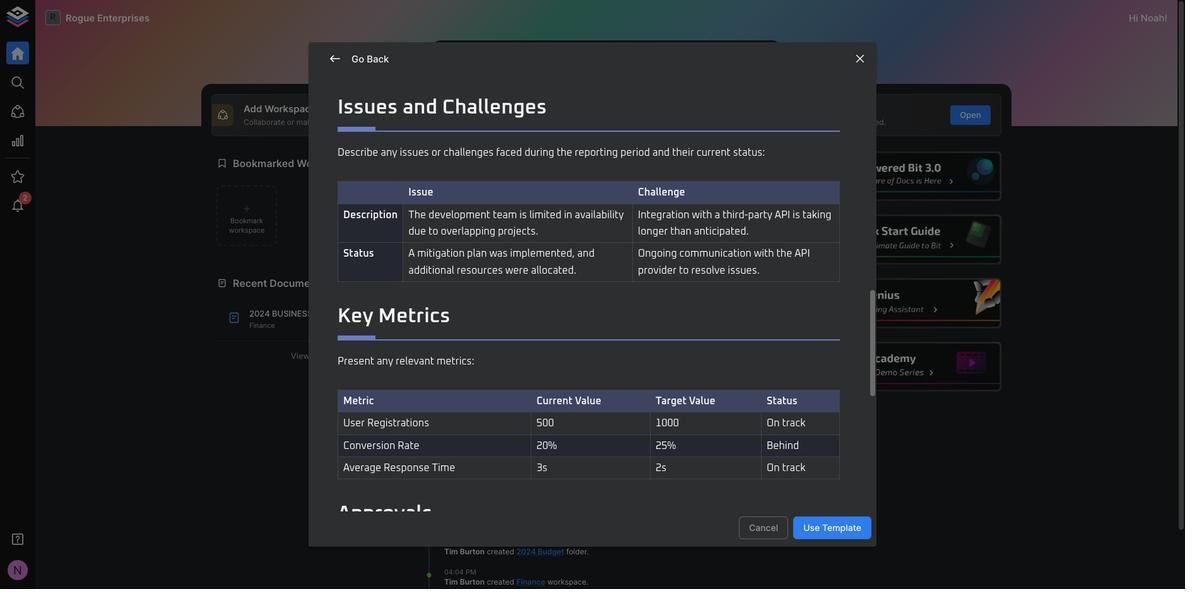 Task type: describe. For each thing, give the bounding box(es) containing it.
their
[[673, 148, 694, 158]]

04:07 for 04:07 pm
[[444, 456, 463, 464]]

open button
[[951, 105, 991, 125]]

0 vertical spatial folder
[[489, 476, 509, 485]]

any for or
[[381, 148, 398, 158]]

projects.
[[498, 227, 539, 237]]

1000
[[656, 419, 679, 429]]

target value
[[656, 396, 716, 407]]

is inside integration with a third-party api is taking longer than anticipated.
[[793, 210, 801, 220]]

noah lott created
[[444, 342, 512, 352]]

folder inside 04:07 pm tim burton created 2024 budget folder .
[[567, 547, 587, 557]]

team
[[493, 210, 517, 220]]

issues
[[400, 148, 429, 158]]

go back
[[352, 53, 389, 65]]

pm for 04:04 pm tim burton created finance workspace .
[[466, 568, 477, 577]]

taking
[[803, 210, 832, 220]]

track for 2s
[[783, 463, 806, 474]]

04:07 for 04:07 pm tim burton created 2024 budget folder .
[[444, 538, 463, 546]]

workspaces
[[297, 157, 357, 170]]

burton inside 04:07 pm tim burton created 2024 budget folder .
[[460, 547, 485, 557]]

3s
[[537, 463, 548, 474]]

finance inside 04:04 pm tim burton created finance workspace .
[[517, 578, 546, 587]]

2024 for 2024 business plan finance
[[249, 309, 270, 319]]

and inside a mitigation plan was implemented, and additional resources were allocated.
[[578, 249, 595, 259]]

during
[[525, 148, 555, 158]]

and up issues
[[403, 98, 438, 118]]

tim inside 04:07 pm tim burton created 2024 budget folder .
[[444, 547, 458, 557]]

tax
[[538, 465, 551, 475]]

present any relevant metrics:
[[338, 356, 475, 367]]

challenge
[[638, 188, 686, 198]]

registrations
[[367, 419, 429, 429]]

04:04 pm tim burton created finance workspace .
[[444, 568, 589, 587]]

challenges
[[442, 98, 547, 118]]

1 vertical spatial finance link
[[517, 578, 546, 587]]

2024 for 2024 business plan
[[512, 342, 531, 352]]

all
[[312, 351, 322, 361]]

on track for 2s
[[767, 463, 806, 474]]

budget
[[538, 547, 564, 557]]

reporting
[[575, 148, 618, 158]]

issues
[[338, 98, 398, 118]]

workspace inside add workspace collaborate or make it private.
[[265, 103, 316, 115]]

communication
[[680, 249, 752, 259]]

document
[[544, 103, 591, 115]]

private.
[[325, 117, 351, 127]]

create faster and get inspired.
[[777, 117, 886, 127]]

is inside the development team is limited in availability due to overlapping projects.
[[520, 210, 527, 220]]

go back dialog
[[309, 43, 877, 547]]

current value
[[537, 396, 602, 407]]

activities
[[491, 277, 537, 290]]

to inside tim burton added noah lott to finance workspace .
[[550, 383, 557, 393]]

20%
[[537, 441, 557, 451]]

anticipated.
[[694, 227, 749, 237]]

faced
[[496, 148, 522, 158]]

status:
[[733, 148, 766, 158]]

bookmark workspace button
[[217, 186, 277, 246]]

challenges
[[444, 148, 494, 158]]

longer
[[638, 227, 668, 237]]

04:07 pm
[[444, 456, 476, 464]]

behind
[[767, 441, 800, 451]]

availability
[[575, 210, 624, 220]]

collaborate
[[244, 117, 285, 127]]

type
[[552, 117, 568, 127]]

plan
[[467, 249, 487, 259]]

workspace inside button
[[229, 226, 265, 235]]

metric
[[343, 396, 374, 407]]

rogue
[[66, 12, 95, 24]]

noah down 04:13
[[444, 342, 464, 352]]

2024 inside 04:07 pm tim burton created 2024 budget folder .
[[517, 547, 536, 557]]

add for add workspace collaborate or make it private.
[[244, 103, 262, 115]]

to inside "noah lott to marketing team workspace ."
[[550, 424, 557, 434]]

marketing
[[444, 435, 482, 444]]

document
[[467, 353, 503, 362]]

with inside integration with a third-party api is taking longer than anticipated.
[[692, 210, 713, 220]]

use template button
[[794, 517, 872, 540]]

create document create any type of doc or wiki.
[[511, 103, 620, 127]]

back
[[367, 53, 389, 65]]

in
[[564, 210, 573, 220]]

tim inside 04:04 pm tim burton created finance workspace .
[[444, 578, 458, 587]]

value for current value
[[575, 396, 602, 407]]

0 vertical spatial status
[[343, 249, 374, 259]]

current
[[537, 396, 573, 407]]

a
[[715, 210, 720, 220]]

1 help image from the top
[[812, 151, 1002, 201]]

burton inside tim burton added noah lott to finance workspace .
[[460, 383, 485, 393]]

noah inside tim burton added noah lott to finance workspace .
[[512, 383, 531, 393]]

integration with a third-party api is taking longer than anticipated.
[[638, 210, 834, 237]]

04:07 pm tim burton created 2024 budget folder .
[[444, 538, 589, 557]]

use template
[[804, 523, 862, 533]]

0 vertical spatial documents
[[270, 277, 326, 290]]

tim burton
[[444, 465, 485, 475]]

open
[[961, 110, 982, 120]]

noah inside "noah lott to marketing team workspace ."
[[512, 424, 531, 434]]

make
[[297, 117, 316, 127]]

recently
[[633, 277, 676, 290]]

business for 2024 business plan finance
[[272, 309, 313, 319]]

additional
[[409, 266, 455, 276]]

pm for 04:07 pm
[[465, 456, 476, 464]]

development
[[429, 210, 491, 220]]

04:13 pm
[[444, 332, 475, 341]]

2 burton from the top
[[460, 465, 485, 475]]

bookmarked
[[233, 157, 294, 170]]

of
[[570, 117, 577, 127]]

business for 2024 business plan
[[533, 342, 571, 352]]

with inside ongoing communication with the api provider to resolve issues.
[[754, 249, 775, 259]]

conversion rate
[[343, 441, 420, 451]]

rogue enterprises
[[66, 12, 150, 24]]

0 vertical spatial the
[[557, 148, 573, 158]]

burton inside 04:04 pm tim burton created finance workspace .
[[460, 578, 485, 587]]

!
[[1165, 12, 1168, 24]]

present
[[338, 356, 374, 367]]

was
[[490, 249, 508, 259]]

team
[[483, 435, 503, 444]]

response
[[384, 463, 430, 474]]

metrics:
[[437, 356, 475, 367]]

found.
[[719, 398, 744, 408]]

add for add
[[429, 110, 445, 120]]

finance inside 2024 business plan finance
[[249, 321, 275, 330]]



Task type: vqa. For each thing, say whether or not it's contained in the screenshot.
THEIR on the right of the page
yes



Task type: locate. For each thing, give the bounding box(es) containing it.
and left "their" on the top of page
[[653, 148, 670, 158]]

2 vertical spatial any
[[377, 356, 394, 367]]

on for 2s
[[767, 463, 780, 474]]

1 vertical spatial status
[[767, 396, 798, 407]]

1 vertical spatial the
[[777, 249, 793, 259]]

cancel
[[749, 523, 779, 533]]

0 vertical spatial plan
[[315, 309, 337, 319]]

finance link up current value
[[559, 383, 588, 393]]

1 04:07 from the top
[[444, 456, 463, 464]]

create for document
[[511, 103, 541, 115]]

to up recently favorited
[[679, 266, 689, 276]]

burton down 04:07 pm
[[460, 465, 485, 475]]

with up issues.
[[754, 249, 775, 259]]

1 on from the top
[[767, 419, 780, 429]]

2 tim from the top
[[444, 465, 458, 475]]

created inside 04:04 pm tim burton created finance workspace .
[[487, 578, 515, 587]]

pm for 04:07 pm tim burton created 2024 budget folder .
[[465, 538, 476, 546]]

created down 04:07 pm tim burton created 2024 budget folder . at the left
[[487, 578, 515, 587]]

04:13
[[444, 332, 463, 341]]

workspace down bookmark
[[229, 226, 265, 235]]

api inside ongoing communication with the api provider to resolve issues.
[[795, 249, 810, 259]]

3 tim from the top
[[444, 547, 458, 557]]

lott inside "noah lott to marketing team workspace ."
[[533, 424, 547, 434]]

2 help image from the top
[[812, 215, 1002, 265]]

average response time
[[343, 463, 455, 474]]

overlapping
[[441, 227, 496, 237]]

04:07 up 04:04 at the bottom left of page
[[444, 538, 463, 546]]

noah right added
[[512, 383, 531, 393]]

template
[[823, 523, 862, 533]]

pm right 04:04 at the bottom left of page
[[466, 568, 477, 577]]

or right doc at the top left of page
[[595, 117, 602, 127]]

pm up noah lott created
[[465, 332, 475, 341]]

workspace up 'make'
[[265, 103, 316, 115]]

2024 business plan
[[444, 342, 571, 362]]

lott up document
[[466, 342, 480, 352]]

0 horizontal spatial add
[[244, 103, 262, 115]]

to up 'current'
[[550, 383, 557, 393]]

1 vertical spatial workspace
[[433, 277, 488, 290]]

add button
[[417, 105, 458, 125]]

04:07 inside 04:07 pm tim burton created 2024 budget folder .
[[444, 538, 463, 546]]

0 horizontal spatial status
[[343, 249, 374, 259]]

1 vertical spatial business
[[533, 342, 571, 352]]

implemented,
[[510, 249, 575, 259]]

issue
[[409, 188, 434, 198]]

1 vertical spatial finance
[[559, 383, 588, 393]]

add inside button
[[429, 110, 445, 120]]

0 vertical spatial finance link
[[559, 383, 588, 393]]

3 help image from the top
[[812, 279, 1002, 329]]

folder down team
[[489, 476, 509, 485]]

workspace
[[229, 226, 265, 235], [444, 394, 483, 403], [506, 435, 545, 444], [548, 578, 587, 587]]

1 horizontal spatial is
[[793, 210, 801, 220]]

add up challenges
[[429, 110, 445, 120]]

view all
[[291, 351, 322, 361]]

. inside 04:07 pm tim burton created 2024 budget folder .
[[587, 547, 589, 557]]

to
[[429, 227, 439, 237], [679, 266, 689, 276], [550, 383, 557, 393], [550, 424, 557, 434]]

0 vertical spatial api
[[775, 210, 791, 220]]

tim down 04:07 pm
[[444, 465, 458, 475]]

lott
[[466, 342, 480, 352], [533, 383, 547, 393], [533, 424, 547, 434]]

0 vertical spatial 04:07
[[444, 456, 463, 464]]

2024 inside 2024 business plan finance
[[249, 309, 270, 319]]

and down availability
[[578, 249, 595, 259]]

a mitigation plan was implemented, and additional resources were allocated.
[[409, 249, 597, 276]]

faster
[[804, 117, 824, 127]]

1 horizontal spatial documents
[[444, 476, 486, 485]]

a
[[409, 249, 415, 259]]

0 vertical spatial on track
[[767, 419, 806, 429]]

the
[[409, 210, 426, 220]]

2 horizontal spatial finance
[[559, 383, 588, 393]]

0 vertical spatial any
[[537, 117, 549, 127]]

cancel button
[[739, 517, 789, 540]]

finance down the 2024 budget "link"
[[517, 578, 546, 587]]

1 horizontal spatial plan
[[444, 353, 465, 362]]

finance down recent
[[249, 321, 275, 330]]

or for workspace
[[287, 117, 295, 127]]

1 horizontal spatial business
[[533, 342, 571, 352]]

1 vertical spatial api
[[795, 249, 810, 259]]

on track for 1000
[[767, 419, 806, 429]]

is up projects.
[[520, 210, 527, 220]]

time
[[432, 463, 455, 474]]

track down behind
[[783, 463, 806, 474]]

create up "faced"
[[511, 117, 535, 127]]

on down behind
[[767, 463, 780, 474]]

create left document
[[511, 103, 541, 115]]

status up behind
[[767, 396, 798, 407]]

any inside 'create document create any type of doc or wiki.'
[[537, 117, 549, 127]]

recent documents
[[233, 277, 326, 290]]

1 tim from the top
[[444, 383, 458, 393]]

.
[[483, 394, 486, 403], [545, 435, 547, 444], [509, 476, 511, 485], [587, 547, 589, 557], [587, 578, 589, 587]]

pm for 04:13 pm
[[465, 332, 475, 341]]

bookmarked workspaces
[[233, 157, 357, 170]]

n
[[13, 564, 22, 578]]

workspace inside 04:04 pm tim burton created finance workspace .
[[548, 578, 587, 587]]

2 value from the left
[[689, 396, 716, 407]]

1 horizontal spatial finance
[[517, 578, 546, 587]]

2024 left budget
[[517, 547, 536, 557]]

0 vertical spatial finance
[[249, 321, 275, 330]]

help image
[[812, 151, 1002, 201], [812, 215, 1002, 265], [812, 279, 1002, 329], [812, 342, 1002, 392]]

api inside integration with a third-party api is taking longer than anticipated.
[[775, 210, 791, 220]]

favorites
[[683, 398, 717, 408]]

created
[[482, 342, 510, 352], [487, 547, 515, 557], [487, 578, 515, 587]]

0 horizontal spatial the
[[557, 148, 573, 158]]

favorited
[[679, 277, 725, 290]]

value right 'current'
[[575, 396, 602, 407]]

or for any
[[432, 148, 441, 158]]

value right no
[[689, 396, 716, 407]]

finance link down the 2024 budget "link"
[[517, 578, 546, 587]]

or left 'make'
[[287, 117, 295, 127]]

plan inside 2024 business plan
[[444, 353, 465, 362]]

status down description
[[343, 249, 374, 259]]

2 horizontal spatial or
[[595, 117, 602, 127]]

any right present
[[377, 356, 394, 367]]

1 on track from the top
[[767, 419, 806, 429]]

created up document
[[482, 342, 510, 352]]

or inside 'create document create any type of doc or wiki.'
[[595, 117, 602, 127]]

tim up 04:04 at the bottom left of page
[[444, 547, 458, 557]]

to right the due
[[429, 227, 439, 237]]

0 horizontal spatial api
[[775, 210, 791, 220]]

and left get
[[826, 117, 840, 127]]

target
[[656, 396, 687, 407]]

business up 'current'
[[533, 342, 571, 352]]

4 tim from the top
[[444, 578, 458, 587]]

issues and challenges
[[338, 98, 547, 118]]

business inside 2024 business plan finance
[[272, 309, 313, 319]]

created for 2024
[[487, 547, 515, 557]]

1 vertical spatial folder
[[567, 547, 587, 557]]

api down 'taking'
[[795, 249, 810, 259]]

user
[[343, 419, 365, 429]]

conversion
[[343, 441, 396, 451]]

2 vertical spatial finance
[[517, 578, 546, 587]]

lott for created
[[466, 342, 480, 352]]

0 vertical spatial track
[[783, 419, 806, 429]]

api right party
[[775, 210, 791, 220]]

doc
[[579, 117, 593, 127]]

view all button
[[217, 346, 396, 366]]

created for finance
[[487, 578, 515, 587]]

plan for 2024 business plan finance
[[315, 309, 337, 319]]

1 vertical spatial on track
[[767, 463, 806, 474]]

n button
[[4, 557, 32, 585]]

lott for to
[[533, 424, 547, 434]]

1 horizontal spatial value
[[689, 396, 716, 407]]

2s
[[656, 463, 667, 474]]

tim
[[444, 383, 458, 393], [444, 465, 458, 475], [444, 547, 458, 557], [444, 578, 458, 587]]

1 burton from the top
[[460, 383, 485, 393]]

enterprises
[[97, 12, 150, 24]]

or inside add workspace collaborate or make it private.
[[287, 117, 295, 127]]

0 horizontal spatial workspace
[[265, 103, 316, 115]]

1 vertical spatial lott
[[533, 383, 547, 393]]

0 horizontal spatial or
[[287, 117, 295, 127]]

created up 04:04 pm tim burton created finance workspace . at the left of page
[[487, 547, 515, 557]]

workspace down the resources
[[433, 277, 488, 290]]

were
[[506, 266, 529, 276]]

04:07 up tim burton
[[444, 456, 463, 464]]

to inside the development team is limited in availability due to overlapping projects.
[[429, 227, 439, 237]]

is left 'taking'
[[793, 210, 801, 220]]

2 on from the top
[[767, 463, 780, 474]]

add
[[244, 103, 262, 115], [429, 110, 445, 120]]

add inside add workspace collaborate or make it private.
[[244, 103, 262, 115]]

pm inside 04:04 pm tim burton created finance workspace .
[[466, 568, 477, 577]]

value for target value
[[689, 396, 716, 407]]

hi noah !
[[1129, 12, 1168, 24]]

0 vertical spatial on
[[767, 419, 780, 429]]

1 horizontal spatial workspace
[[433, 277, 488, 290]]

track up behind
[[783, 419, 806, 429]]

recent
[[233, 277, 267, 290]]

2024 budget link
[[517, 547, 564, 557]]

business inside 2024 business plan
[[533, 342, 571, 352]]

with left a
[[692, 210, 713, 220]]

relevant
[[396, 356, 434, 367]]

4 burton from the top
[[460, 578, 485, 587]]

the inside ongoing communication with the api provider to resolve issues.
[[777, 249, 793, 259]]

it
[[318, 117, 323, 127]]

finance link
[[559, 383, 588, 393], [517, 578, 546, 587]]

on track up behind
[[767, 419, 806, 429]]

1 horizontal spatial api
[[795, 249, 810, 259]]

no favorites found.
[[669, 398, 744, 408]]

1 vertical spatial created
[[487, 547, 515, 557]]

plan for 2024 business plan
[[444, 353, 465, 362]]

noah right hi
[[1141, 12, 1165, 24]]

0 horizontal spatial folder
[[489, 476, 509, 485]]

1 vertical spatial plan
[[444, 353, 465, 362]]

0 horizontal spatial finance
[[249, 321, 275, 330]]

finance inside tim burton added noah lott to finance workspace .
[[559, 383, 588, 393]]

on up behind
[[767, 419, 780, 429]]

get
[[842, 117, 854, 127]]

tim down 04:04 at the bottom left of page
[[444, 578, 458, 587]]

3 burton from the top
[[460, 547, 485, 557]]

plan down 04:13
[[444, 353, 465, 362]]

1 horizontal spatial finance link
[[559, 383, 588, 393]]

bookmark
[[230, 216, 263, 225]]

any left "type"
[[537, 117, 549, 127]]

created inside 04:07 pm tim burton created 2024 budget folder .
[[487, 547, 515, 557]]

than
[[671, 227, 692, 237]]

value
[[575, 396, 602, 407], [689, 396, 716, 407]]

workspace inside tim burton added noah lott to finance workspace .
[[444, 394, 483, 403]]

track
[[783, 419, 806, 429], [783, 463, 806, 474]]

on for 1000
[[767, 419, 780, 429]]

on track
[[767, 419, 806, 429], [767, 463, 806, 474]]

0 vertical spatial workspace
[[265, 103, 316, 115]]

user registrations
[[343, 419, 429, 429]]

0 horizontal spatial with
[[692, 210, 713, 220]]

1 horizontal spatial the
[[777, 249, 793, 259]]

add workspace collaborate or make it private.
[[244, 103, 351, 127]]

noah left 500 at left bottom
[[512, 424, 531, 434]]

on
[[767, 419, 780, 429], [767, 463, 780, 474]]

1 vertical spatial documents
[[444, 476, 486, 485]]

business down recent documents
[[272, 309, 313, 319]]

workspace down 500 at left bottom
[[506, 435, 545, 444]]

workspace inside "noah lott to marketing team workspace ."
[[506, 435, 545, 444]]

any left issues
[[381, 148, 398, 158]]

1 horizontal spatial add
[[429, 110, 445, 120]]

workspace down budget
[[548, 578, 587, 587]]

0 horizontal spatial finance link
[[517, 578, 546, 587]]

marketing team link
[[444, 435, 503, 444]]

no
[[669, 398, 681, 408]]

1 vertical spatial on
[[767, 463, 780, 474]]

burton down 04:04 at the bottom left of page
[[460, 578, 485, 587]]

0 horizontal spatial is
[[520, 210, 527, 220]]

add up collaborate
[[244, 103, 262, 115]]

500
[[537, 419, 554, 429]]

hi
[[1129, 12, 1139, 24]]

to up 20%
[[550, 424, 557, 434]]

tim inside tim burton added noah lott to finance workspace .
[[444, 383, 458, 393]]

plan left key
[[315, 309, 337, 319]]

pm up 04:04 pm tim burton created finance workspace . at the left of page
[[465, 538, 476, 546]]

. inside "noah lott to marketing team workspace ."
[[545, 435, 547, 444]]

folder .
[[486, 476, 511, 485]]

1 horizontal spatial with
[[754, 249, 775, 259]]

tim down metrics:
[[444, 383, 458, 393]]

1 horizontal spatial status
[[767, 396, 798, 407]]

1 horizontal spatial or
[[432, 148, 441, 158]]

create for faster
[[777, 117, 801, 127]]

0 vertical spatial created
[[482, 342, 510, 352]]

workspace down metrics:
[[444, 394, 483, 403]]

0 horizontal spatial documents
[[270, 277, 326, 290]]

burton left added
[[460, 383, 485, 393]]

the down integration with a third-party api is taking longer than anticipated.
[[777, 249, 793, 259]]

noah lott to marketing team workspace .
[[444, 424, 557, 444]]

pm inside 04:07 pm tim burton created 2024 budget folder .
[[465, 538, 476, 546]]

0 horizontal spatial business
[[272, 309, 313, 319]]

2 track from the top
[[783, 463, 806, 474]]

ongoing communication with the api provider to resolve issues.
[[638, 249, 813, 276]]

pm
[[465, 332, 475, 341], [465, 456, 476, 464], [465, 538, 476, 546], [466, 568, 477, 577]]

to inside ongoing communication with the api provider to resolve issues.
[[679, 266, 689, 276]]

1 track from the top
[[783, 419, 806, 429]]

0 vertical spatial lott
[[466, 342, 480, 352]]

1 vertical spatial track
[[783, 463, 806, 474]]

1 vertical spatial with
[[754, 249, 775, 259]]

resources
[[457, 266, 503, 276]]

1 vertical spatial any
[[381, 148, 398, 158]]

. inside tim burton added noah lott to finance workspace .
[[483, 394, 486, 403]]

1 horizontal spatial folder
[[567, 547, 587, 557]]

2 on track from the top
[[767, 463, 806, 474]]

track for 1000
[[783, 419, 806, 429]]

1 vertical spatial 04:07
[[444, 538, 463, 546]]

folder right budget
[[567, 547, 587, 557]]

2024 down recent
[[249, 309, 270, 319]]

any
[[537, 117, 549, 127], [381, 148, 398, 158], [377, 356, 394, 367]]

pm up tim burton
[[465, 456, 476, 464]]

any for metrics:
[[377, 356, 394, 367]]

provider
[[638, 266, 677, 276]]

view
[[291, 351, 310, 361]]

2024 tax documents link
[[444, 465, 551, 485]]

0 vertical spatial with
[[692, 210, 713, 220]]

0 vertical spatial business
[[272, 309, 313, 319]]

2024 left 3s
[[517, 465, 536, 475]]

2 04:07 from the top
[[444, 538, 463, 546]]

lott inside tim burton added noah lott to finance workspace .
[[533, 383, 547, 393]]

2 vertical spatial created
[[487, 578, 515, 587]]

lott up 20%
[[533, 424, 547, 434]]

0 horizontal spatial plan
[[315, 309, 337, 319]]

2 vertical spatial lott
[[533, 424, 547, 434]]

period
[[621, 148, 650, 158]]

on track down behind
[[767, 463, 806, 474]]

burton up 04:04 at the bottom left of page
[[460, 547, 485, 557]]

1 value from the left
[[575, 396, 602, 407]]

go
[[352, 53, 364, 65]]

create left faster
[[777, 117, 801, 127]]

2024 for 2024 tax documents
[[517, 465, 536, 475]]

1 is from the left
[[520, 210, 527, 220]]

the right during
[[557, 148, 573, 158]]

approvals
[[338, 505, 432, 525]]

documents up 2024 business plan finance at left bottom
[[270, 277, 326, 290]]

finance up current value
[[559, 383, 588, 393]]

2 is from the left
[[793, 210, 801, 220]]

or right issues
[[432, 148, 441, 158]]

plan inside 2024 business plan finance
[[315, 309, 337, 319]]

lott up 'current'
[[533, 383, 547, 393]]

wiki.
[[604, 117, 620, 127]]

documents inside 2024 tax documents
[[444, 476, 486, 485]]

the development team is limited in availability due to overlapping projects.
[[409, 210, 627, 237]]

describe
[[338, 148, 378, 158]]

average
[[343, 463, 381, 474]]

2024 inside 2024 business plan
[[512, 342, 531, 352]]

2024 inside 2024 tax documents
[[517, 465, 536, 475]]

2024 up tim burton added noah lott to finance workspace . in the left of the page
[[512, 342, 531, 352]]

4 help image from the top
[[812, 342, 1002, 392]]

0 horizontal spatial value
[[575, 396, 602, 407]]

or inside go back dialog
[[432, 148, 441, 158]]

. inside 04:04 pm tim burton created finance workspace .
[[587, 578, 589, 587]]

documents down tim burton
[[444, 476, 486, 485]]

business
[[272, 309, 313, 319], [533, 342, 571, 352]]

use
[[804, 523, 820, 533]]



